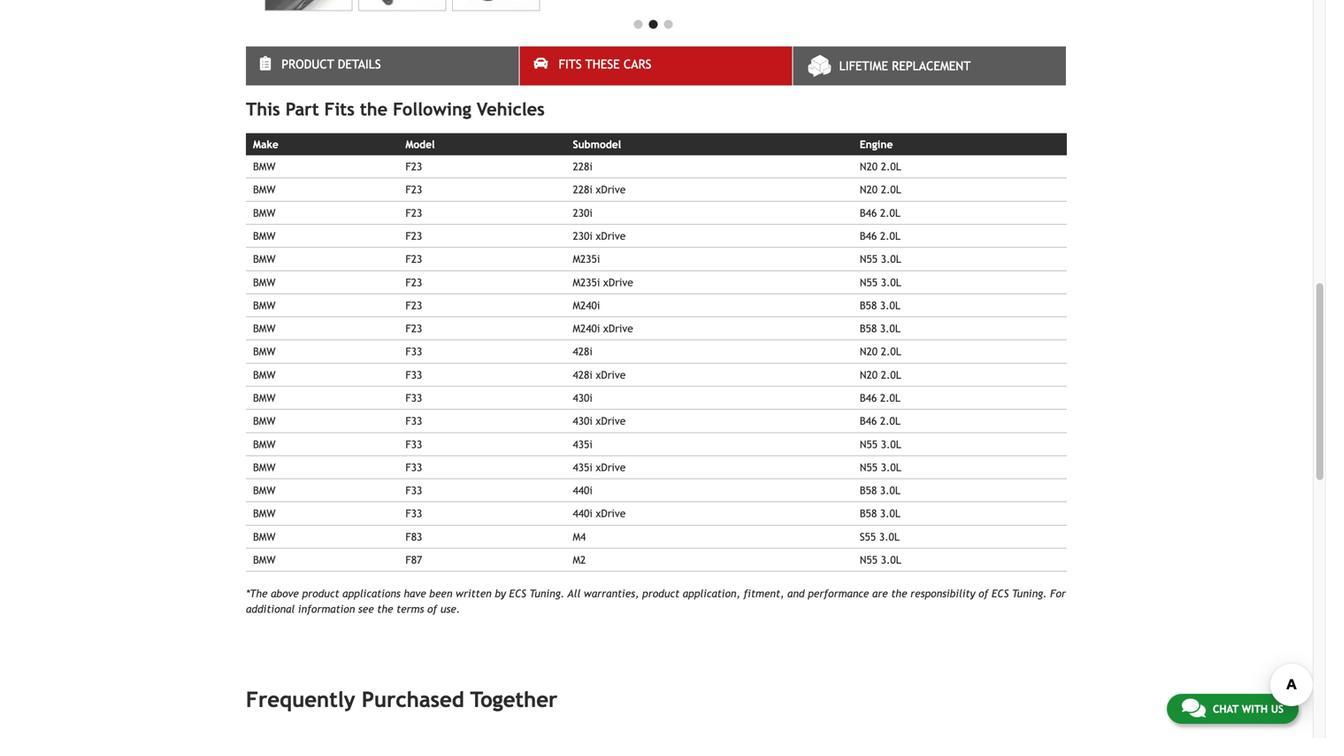 Task type: describe. For each thing, give the bounding box(es) containing it.
230i for 230i
[[573, 207, 593, 219]]

n55 for m235i
[[860, 253, 878, 265]]

2 tuning. from the left
[[1013, 587, 1048, 600]]

440i xdrive
[[573, 507, 626, 520]]

n20 for 228i
[[860, 160, 878, 173]]

fitment,
[[744, 587, 785, 600]]

b58 3.0l for m240i xdrive
[[860, 322, 901, 335]]

with
[[1242, 703, 1268, 715]]

1 es#2727930 - 51647301929 - front brace - left - braces the open area between the shock tower and core support - genuine bmw - bmw image from the left
[[265, 0, 353, 11]]

b58 for m240i
[[860, 299, 877, 311]]

n55 3.0l for m2
[[860, 554, 902, 566]]

vehicles
[[477, 99, 545, 119]]

b46 for 230i
[[860, 207, 877, 219]]

2 vertical spatial the
[[377, 603, 393, 615]]

replacement
[[892, 59, 971, 73]]

440i for 440i xdrive
[[573, 507, 593, 520]]

230i xdrive
[[573, 230, 626, 242]]

comments image
[[1182, 697, 1206, 719]]

2 ecs from the left
[[992, 587, 1009, 600]]

chat
[[1213, 703, 1239, 715]]

f33 for 428i xdrive
[[406, 369, 422, 381]]

application,
[[683, 587, 741, 600]]

2.0l for 430i
[[881, 392, 901, 404]]

3.0l for m240i xdrive
[[881, 322, 901, 335]]

this part fits the following vehicles
[[246, 99, 545, 119]]

n20 2.0l for 228i
[[860, 160, 902, 173]]

s55
[[860, 530, 876, 543]]

xdrive for 230i xdrive
[[596, 230, 626, 242]]

228i for 228i xdrive
[[573, 183, 593, 196]]

228i xdrive
[[573, 183, 626, 196]]

228i for 228i
[[573, 160, 593, 173]]

f23 for m240i xdrive
[[406, 322, 422, 335]]

chat with us
[[1213, 703, 1284, 715]]

f23 for m235i
[[406, 253, 422, 265]]

n55 for m2
[[860, 554, 878, 566]]

440i for 440i
[[573, 484, 593, 497]]

m240i xdrive
[[573, 322, 634, 335]]

together
[[471, 687, 558, 712]]

have
[[404, 587, 426, 600]]

n55 3.0l for 435i xdrive
[[860, 461, 902, 473]]

430i for 430i xdrive
[[573, 415, 593, 427]]

f23 for m235i xdrive
[[406, 276, 422, 288]]

n55 3.0l for 435i
[[860, 438, 902, 450]]

applications
[[343, 587, 401, 600]]

xdrive for m240i xdrive
[[604, 322, 634, 335]]

f33 for 428i
[[406, 345, 422, 358]]

frequently
[[246, 687, 355, 712]]

b58 for m240i xdrive
[[860, 322, 877, 335]]

m235i for m235i
[[573, 253, 600, 265]]

f33 for 430i
[[406, 392, 422, 404]]

submodel
[[573, 138, 621, 150]]

responsibility
[[911, 587, 976, 600]]

f23 for 230i
[[406, 207, 422, 219]]

bmw for 435i
[[253, 438, 276, 450]]

see
[[358, 603, 374, 615]]

purchased
[[362, 687, 464, 712]]

bmw for 230i xdrive
[[253, 230, 276, 242]]

xdrive for 430i xdrive
[[596, 415, 626, 427]]

xdrive for 435i xdrive
[[596, 461, 626, 473]]

3.0l for m235i xdrive
[[881, 276, 902, 288]]

1 horizontal spatial of
[[979, 587, 989, 600]]

performance
[[808, 587, 869, 600]]

1 product from the left
[[302, 587, 339, 600]]

m2
[[573, 554, 586, 566]]

2 product from the left
[[643, 587, 680, 600]]

following
[[393, 99, 472, 119]]

bmw for m235i xdrive
[[253, 276, 276, 288]]

1 vertical spatial fits
[[325, 99, 355, 119]]

1 tuning. from the left
[[530, 587, 565, 600]]

b58 3.0l for 440i
[[860, 484, 901, 497]]

3.0l for m240i
[[881, 299, 901, 311]]

chat with us link
[[1167, 694, 1299, 724]]

bmw for 430i
[[253, 392, 276, 404]]

3.0l for m2
[[881, 554, 902, 566]]

us
[[1272, 703, 1284, 715]]

n20 for 428i xdrive
[[860, 369, 878, 381]]

428i for 428i xdrive
[[573, 369, 593, 381]]

for
[[1051, 587, 1066, 600]]

*the above product applications have been written by                 ecs tuning. all warranties, product application, fitment,                 and performance are the responsibility of ecs tuning.                 for additional information see the terms of use.
[[246, 587, 1066, 615]]

additional
[[246, 603, 295, 615]]

f87
[[406, 554, 422, 566]]

3.0l for 440i
[[881, 484, 901, 497]]

this
[[246, 99, 280, 119]]

these
[[586, 57, 620, 71]]

xdrive for 228i xdrive
[[596, 183, 626, 196]]

xdrive for 428i xdrive
[[596, 369, 626, 381]]

3 es#2727930 - 51647301929 - front brace - left - braces the open area between the shock tower and core support - genuine bmw - bmw image from the left
[[452, 0, 540, 11]]

product details link
[[246, 46, 519, 85]]

435i xdrive
[[573, 461, 626, 473]]

f33 for 435i
[[406, 438, 422, 450]]

2.0l for 428i
[[881, 345, 902, 358]]

n55 for 435i xdrive
[[860, 461, 878, 473]]

b58 3.0l for 440i xdrive
[[860, 507, 901, 520]]

fits these cars link
[[520, 46, 793, 85]]

m240i for m240i xdrive
[[573, 322, 600, 335]]

2.0l for 430i xdrive
[[881, 415, 901, 427]]

m240i for m240i
[[573, 299, 600, 311]]

0 vertical spatial fits
[[559, 57, 582, 71]]

b46 2.0l for 230i
[[860, 207, 901, 219]]

above
[[271, 587, 299, 600]]

3.0l for 440i xdrive
[[881, 507, 901, 520]]

make
[[253, 138, 279, 150]]

f23 for m240i
[[406, 299, 422, 311]]

0 horizontal spatial of
[[427, 603, 437, 615]]



Task type: vqa. For each thing, say whether or not it's contained in the screenshot.
2nd quick from the top of the page
no



Task type: locate. For each thing, give the bounding box(es) containing it.
7 f33 from the top
[[406, 484, 422, 497]]

ecs
[[509, 587, 527, 600], [992, 587, 1009, 600]]

f23
[[406, 160, 422, 173], [406, 183, 422, 196], [406, 207, 422, 219], [406, 230, 422, 242], [406, 253, 422, 265], [406, 276, 422, 288], [406, 299, 422, 311], [406, 322, 422, 335]]

n20 2.0l for 428i xdrive
[[860, 369, 902, 381]]

product
[[282, 57, 334, 71]]

5 bmw from the top
[[253, 253, 276, 265]]

written
[[456, 587, 492, 600]]

2 440i from the top
[[573, 507, 593, 520]]

f33 for 435i xdrive
[[406, 461, 422, 473]]

are
[[873, 587, 888, 600]]

1 horizontal spatial product
[[643, 587, 680, 600]]

14 bmw from the top
[[253, 461, 276, 473]]

3 n55 3.0l from the top
[[860, 438, 902, 450]]

8 f23 from the top
[[406, 322, 422, 335]]

xdrive down 428i xdrive
[[596, 415, 626, 427]]

2 430i from the top
[[573, 415, 593, 427]]

1 m235i from the top
[[573, 253, 600, 265]]

cars
[[624, 57, 652, 71]]

2 n20 2.0l from the top
[[860, 183, 902, 196]]

3 b46 from the top
[[860, 392, 877, 404]]

428i up 428i xdrive
[[573, 345, 593, 358]]

230i for 230i xdrive
[[573, 230, 593, 242]]

b46
[[860, 207, 877, 219], [860, 230, 877, 242], [860, 392, 877, 404], [860, 415, 877, 427]]

8 f33 from the top
[[406, 507, 422, 520]]

3 n20 from the top
[[860, 345, 878, 358]]

1 b46 2.0l from the top
[[860, 207, 901, 219]]

2 horizontal spatial es#2727930 - 51647301929 - front brace - left - braces the open area between the shock tower and core support - genuine bmw - bmw image
[[452, 0, 540, 11]]

4 n20 from the top
[[860, 369, 878, 381]]

lifetime
[[840, 59, 889, 73]]

and
[[788, 587, 805, 600]]

m240i down m235i xdrive
[[573, 299, 600, 311]]

0 vertical spatial m235i
[[573, 253, 600, 265]]

3 f23 from the top
[[406, 207, 422, 219]]

*the
[[246, 587, 268, 600]]

1 n20 from the top
[[860, 160, 878, 173]]

1 230i from the top
[[573, 207, 593, 219]]

m235i for m235i xdrive
[[573, 276, 600, 288]]

16 bmw from the top
[[253, 507, 276, 520]]

n55 for m235i xdrive
[[860, 276, 878, 288]]

the right are
[[892, 587, 908, 600]]

3 b58 from the top
[[860, 484, 877, 497]]

230i up the 230i xdrive
[[573, 207, 593, 219]]

0 vertical spatial 440i
[[573, 484, 593, 497]]

n20 2.0l
[[860, 160, 902, 173], [860, 183, 902, 196], [860, 345, 902, 358], [860, 369, 902, 381]]

7 bmw from the top
[[253, 299, 276, 311]]

b46 2.0l
[[860, 207, 901, 219], [860, 230, 901, 242], [860, 392, 901, 404], [860, 415, 901, 427]]

bmw for m4
[[253, 530, 276, 543]]

3 n55 from the top
[[860, 438, 878, 450]]

lifetime replacement
[[840, 59, 971, 73]]

4 n55 from the top
[[860, 461, 878, 473]]

4 b46 2.0l from the top
[[860, 415, 901, 427]]

8 bmw from the top
[[253, 322, 276, 335]]

2 b58 3.0l from the top
[[860, 322, 901, 335]]

0 vertical spatial 435i
[[573, 438, 593, 450]]

b46 2.0l for 230i xdrive
[[860, 230, 901, 242]]

b46 for 230i xdrive
[[860, 230, 877, 242]]

4 bmw from the top
[[253, 230, 276, 242]]

1 horizontal spatial tuning.
[[1013, 587, 1048, 600]]

2 b46 from the top
[[860, 230, 877, 242]]

by
[[495, 587, 506, 600]]

435i up 435i xdrive
[[573, 438, 593, 450]]

2 n20 from the top
[[860, 183, 878, 196]]

b58 3.0l for m240i
[[860, 299, 901, 311]]

0 vertical spatial 228i
[[573, 160, 593, 173]]

of right responsibility
[[979, 587, 989, 600]]

9 bmw from the top
[[253, 345, 276, 358]]

1 horizontal spatial fits
[[559, 57, 582, 71]]

428i xdrive
[[573, 369, 626, 381]]

17 bmw from the top
[[253, 530, 276, 543]]

228i
[[573, 160, 593, 173], [573, 183, 593, 196]]

2.0l for 428i xdrive
[[881, 369, 902, 381]]

18 bmw from the top
[[253, 554, 276, 566]]

b46 2.0l for 430i xdrive
[[860, 415, 901, 427]]

b46 for 430i
[[860, 392, 877, 404]]

2 b58 from the top
[[860, 322, 877, 335]]

bmw for m2
[[253, 554, 276, 566]]

0 horizontal spatial product
[[302, 587, 339, 600]]

1 vertical spatial the
[[892, 587, 908, 600]]

2 es#2727930 - 51647301929 - front brace - left - braces the open area between the shock tower and core support - genuine bmw - bmw image from the left
[[358, 0, 446, 11]]

1 vertical spatial 430i
[[573, 415, 593, 427]]

1 428i from the top
[[573, 345, 593, 358]]

1 vertical spatial 440i
[[573, 507, 593, 520]]

2 bmw from the top
[[253, 183, 276, 196]]

b58 3.0l
[[860, 299, 901, 311], [860, 322, 901, 335], [860, 484, 901, 497], [860, 507, 901, 520]]

1 vertical spatial m235i
[[573, 276, 600, 288]]

product up information
[[302, 587, 339, 600]]

m240i up 428i xdrive
[[573, 322, 600, 335]]

1 f23 from the top
[[406, 160, 422, 173]]

0 horizontal spatial es#2727930 - 51647301929 - front brace - left - braces the open area between the shock tower and core support - genuine bmw - bmw image
[[265, 0, 353, 11]]

6 f33 from the top
[[406, 461, 422, 473]]

s55 3.0l
[[860, 530, 900, 543]]

4 b58 from the top
[[860, 507, 877, 520]]

model
[[406, 138, 435, 150]]

tuning.
[[530, 587, 565, 600], [1013, 587, 1048, 600]]

430i up 430i xdrive
[[573, 392, 593, 404]]

n55 3.0l for m235i
[[860, 253, 902, 265]]

es#2727930 - 51647301929 - front brace - left - braces the open area between the shock tower and core support - genuine bmw - bmw image
[[265, 0, 353, 11], [358, 0, 446, 11], [452, 0, 540, 11]]

0 vertical spatial 230i
[[573, 207, 593, 219]]

f83
[[406, 530, 422, 543]]

430i for 430i
[[573, 392, 593, 404]]

n20 for 428i
[[860, 345, 878, 358]]

n55 for 435i
[[860, 438, 878, 450]]

ecs right responsibility
[[992, 587, 1009, 600]]

430i xdrive
[[573, 415, 626, 427]]

b58
[[860, 299, 877, 311], [860, 322, 877, 335], [860, 484, 877, 497], [860, 507, 877, 520]]

all
[[568, 587, 581, 600]]

bmw for m240i xdrive
[[253, 322, 276, 335]]

bmw for 230i
[[253, 207, 276, 219]]

part
[[286, 99, 319, 119]]

10 bmw from the top
[[253, 369, 276, 381]]

430i
[[573, 392, 593, 404], [573, 415, 593, 427]]

bmw for 440i xdrive
[[253, 507, 276, 520]]

terms
[[397, 603, 424, 615]]

2 230i from the top
[[573, 230, 593, 242]]

lifetime replacement link
[[794, 46, 1067, 85]]

428i
[[573, 345, 593, 358], [573, 369, 593, 381]]

bmw for 228i xdrive
[[253, 183, 276, 196]]

m240i
[[573, 299, 600, 311], [573, 322, 600, 335]]

3.0l for m4
[[880, 530, 900, 543]]

2 b46 2.0l from the top
[[860, 230, 901, 242]]

product
[[302, 587, 339, 600], [643, 587, 680, 600]]

bmw for 430i xdrive
[[253, 415, 276, 427]]

engine
[[860, 138, 893, 150]]

b46 2.0l for 430i
[[860, 392, 901, 404]]

0 vertical spatial 430i
[[573, 392, 593, 404]]

bmw
[[253, 160, 276, 173], [253, 183, 276, 196], [253, 207, 276, 219], [253, 230, 276, 242], [253, 253, 276, 265], [253, 276, 276, 288], [253, 299, 276, 311], [253, 322, 276, 335], [253, 345, 276, 358], [253, 369, 276, 381], [253, 392, 276, 404], [253, 415, 276, 427], [253, 438, 276, 450], [253, 461, 276, 473], [253, 484, 276, 497], [253, 507, 276, 520], [253, 530, 276, 543], [253, 554, 276, 566]]

f23 for 228i
[[406, 160, 422, 173]]

1 ecs from the left
[[509, 587, 527, 600]]

2.0l for 228i xdrive
[[881, 183, 902, 196]]

0 horizontal spatial ecs
[[509, 587, 527, 600]]

bmw for 435i xdrive
[[253, 461, 276, 473]]

0 vertical spatial of
[[979, 587, 989, 600]]

3 n20 2.0l from the top
[[860, 345, 902, 358]]

1 vertical spatial of
[[427, 603, 437, 615]]

product details
[[282, 57, 381, 71]]

3.0l for 435i xdrive
[[881, 461, 902, 473]]

1 bmw from the top
[[253, 160, 276, 173]]

tuning. left for on the bottom right
[[1013, 587, 1048, 600]]

1 vertical spatial 230i
[[573, 230, 593, 242]]

the right see
[[377, 603, 393, 615]]

of down been
[[427, 603, 437, 615]]

1 b46 from the top
[[860, 207, 877, 219]]

m235i xdrive
[[573, 276, 634, 288]]

15 bmw from the top
[[253, 484, 276, 497]]

5 n55 3.0l from the top
[[860, 554, 902, 566]]

4 n20 2.0l from the top
[[860, 369, 902, 381]]

n20 2.0l for 228i xdrive
[[860, 183, 902, 196]]

430i down 428i xdrive
[[573, 415, 593, 427]]

6 bmw from the top
[[253, 276, 276, 288]]

1 n55 from the top
[[860, 253, 878, 265]]

b46 for 430i xdrive
[[860, 415, 877, 427]]

xdrive down m240i xdrive
[[596, 369, 626, 381]]

product right the warranties,
[[643, 587, 680, 600]]

13 bmw from the top
[[253, 438, 276, 450]]

6 f23 from the top
[[406, 276, 422, 288]]

3.0l for 435i
[[881, 438, 902, 450]]

fits right part
[[325, 99, 355, 119]]

bmw for m235i
[[253, 253, 276, 265]]

n20 for 228i xdrive
[[860, 183, 878, 196]]

1 horizontal spatial ecs
[[992, 587, 1009, 600]]

b58 for 440i xdrive
[[860, 507, 877, 520]]

xdrive down 435i xdrive
[[596, 507, 626, 520]]

xdrive down m235i xdrive
[[604, 322, 634, 335]]

xdrive up m235i xdrive
[[596, 230, 626, 242]]

tuning. left all
[[530, 587, 565, 600]]

m235i
[[573, 253, 600, 265], [573, 276, 600, 288]]

f23 for 228i xdrive
[[406, 183, 422, 196]]

1 435i from the top
[[573, 438, 593, 450]]

4 b58 3.0l from the top
[[860, 507, 901, 520]]

n20 2.0l for 428i
[[860, 345, 902, 358]]

n55 3.0l for m235i xdrive
[[860, 276, 902, 288]]

1 n55 3.0l from the top
[[860, 253, 902, 265]]

bmw for 428i
[[253, 345, 276, 358]]

2 n55 from the top
[[860, 276, 878, 288]]

2 228i from the top
[[573, 183, 593, 196]]

3.0l
[[881, 253, 902, 265], [881, 276, 902, 288], [881, 299, 901, 311], [881, 322, 901, 335], [881, 438, 902, 450], [881, 461, 902, 473], [881, 484, 901, 497], [881, 507, 901, 520], [880, 530, 900, 543], [881, 554, 902, 566]]

4 n55 3.0l from the top
[[860, 461, 902, 473]]

0 vertical spatial 428i
[[573, 345, 593, 358]]

435i for 435i xdrive
[[573, 461, 593, 473]]

f33
[[406, 345, 422, 358], [406, 369, 422, 381], [406, 392, 422, 404], [406, 415, 422, 427], [406, 438, 422, 450], [406, 461, 422, 473], [406, 484, 422, 497], [406, 507, 422, 520]]

1 430i from the top
[[573, 392, 593, 404]]

3 b58 3.0l from the top
[[860, 484, 901, 497]]

f33 for 430i xdrive
[[406, 415, 422, 427]]

b58 for 440i
[[860, 484, 877, 497]]

bmw for 428i xdrive
[[253, 369, 276, 381]]

0 vertical spatial the
[[360, 99, 388, 119]]

ecs right by on the bottom left of page
[[509, 587, 527, 600]]

of
[[979, 587, 989, 600], [427, 603, 437, 615]]

n55 3.0l
[[860, 253, 902, 265], [860, 276, 902, 288], [860, 438, 902, 450], [860, 461, 902, 473], [860, 554, 902, 566]]

2 m235i from the top
[[573, 276, 600, 288]]

3 bmw from the top
[[253, 207, 276, 219]]

440i
[[573, 484, 593, 497], [573, 507, 593, 520]]

use.
[[441, 603, 460, 615]]

f33 for 440i
[[406, 484, 422, 497]]

230i
[[573, 207, 593, 219], [573, 230, 593, 242]]

2 435i from the top
[[573, 461, 593, 473]]

12 bmw from the top
[[253, 415, 276, 427]]

fits these cars
[[559, 57, 652, 71]]

2.0l
[[881, 160, 902, 173], [881, 183, 902, 196], [881, 207, 901, 219], [881, 230, 901, 242], [881, 345, 902, 358], [881, 369, 902, 381], [881, 392, 901, 404], [881, 415, 901, 427]]

435i
[[573, 438, 593, 450], [573, 461, 593, 473]]

xdrive up 440i xdrive
[[596, 461, 626, 473]]

3 b46 2.0l from the top
[[860, 392, 901, 404]]

5 f23 from the top
[[406, 253, 422, 265]]

1 n20 2.0l from the top
[[860, 160, 902, 173]]

1 228i from the top
[[573, 160, 593, 173]]

2.0l for 230i xdrive
[[881, 230, 901, 242]]

1 vertical spatial m240i
[[573, 322, 600, 335]]

xdrive for m235i xdrive
[[604, 276, 634, 288]]

428i for 428i
[[573, 345, 593, 358]]

1 vertical spatial 428i
[[573, 369, 593, 381]]

m4
[[573, 530, 586, 543]]

0 horizontal spatial tuning.
[[530, 587, 565, 600]]

435i for 435i
[[573, 438, 593, 450]]

been
[[430, 587, 453, 600]]

xdrive up m240i xdrive
[[604, 276, 634, 288]]

4 f23 from the top
[[406, 230, 422, 242]]

n20
[[860, 160, 878, 173], [860, 183, 878, 196], [860, 345, 878, 358], [860, 369, 878, 381]]

warranties,
[[584, 587, 639, 600]]

the
[[360, 99, 388, 119], [892, 587, 908, 600], [377, 603, 393, 615]]

2 f23 from the top
[[406, 183, 422, 196]]

7 f23 from the top
[[406, 299, 422, 311]]

1 vertical spatial 228i
[[573, 183, 593, 196]]

1 f33 from the top
[[406, 345, 422, 358]]

frequently purchased together
[[246, 687, 558, 712]]

1 440i from the top
[[573, 484, 593, 497]]

1 horizontal spatial es#2727930 - 51647301929 - front brace - left - braces the open area between the shock tower and core support - genuine bmw - bmw image
[[358, 0, 446, 11]]

2.0l for 230i
[[881, 207, 901, 219]]

details
[[338, 57, 381, 71]]

1 vertical spatial 435i
[[573, 461, 593, 473]]

2 428i from the top
[[573, 369, 593, 381]]

1 b58 3.0l from the top
[[860, 299, 901, 311]]

435i up 440i xdrive
[[573, 461, 593, 473]]

2 n55 3.0l from the top
[[860, 276, 902, 288]]

1 b58 from the top
[[860, 299, 877, 311]]

0 horizontal spatial fits
[[325, 99, 355, 119]]

440i down 435i xdrive
[[573, 484, 593, 497]]

xdrive
[[596, 183, 626, 196], [596, 230, 626, 242], [604, 276, 634, 288], [604, 322, 634, 335], [596, 369, 626, 381], [596, 415, 626, 427], [596, 461, 626, 473], [596, 507, 626, 520]]

5 f33 from the top
[[406, 438, 422, 450]]

4 f33 from the top
[[406, 415, 422, 427]]

2 m240i from the top
[[573, 322, 600, 335]]

xdrive down submodel
[[596, 183, 626, 196]]

428i up 430i xdrive
[[573, 369, 593, 381]]

information
[[298, 603, 355, 615]]

3 f33 from the top
[[406, 392, 422, 404]]

bmw for m240i
[[253, 299, 276, 311]]

4 b46 from the top
[[860, 415, 877, 427]]

5 n55 from the top
[[860, 554, 878, 566]]

f33 for 440i xdrive
[[406, 507, 422, 520]]

230i down 228i xdrive
[[573, 230, 593, 242]]

11 bmw from the top
[[253, 392, 276, 404]]

the down the product details link at left
[[360, 99, 388, 119]]

n55
[[860, 253, 878, 265], [860, 276, 878, 288], [860, 438, 878, 450], [860, 461, 878, 473], [860, 554, 878, 566]]

bmw for 440i
[[253, 484, 276, 497]]

3.0l for m235i
[[881, 253, 902, 265]]

fits left the these
[[559, 57, 582, 71]]

xdrive for 440i xdrive
[[596, 507, 626, 520]]

2 f33 from the top
[[406, 369, 422, 381]]

1 m240i from the top
[[573, 299, 600, 311]]

440i up m4
[[573, 507, 593, 520]]

2.0l for 228i
[[881, 160, 902, 173]]

0 vertical spatial m240i
[[573, 299, 600, 311]]

fits
[[559, 57, 582, 71], [325, 99, 355, 119]]



